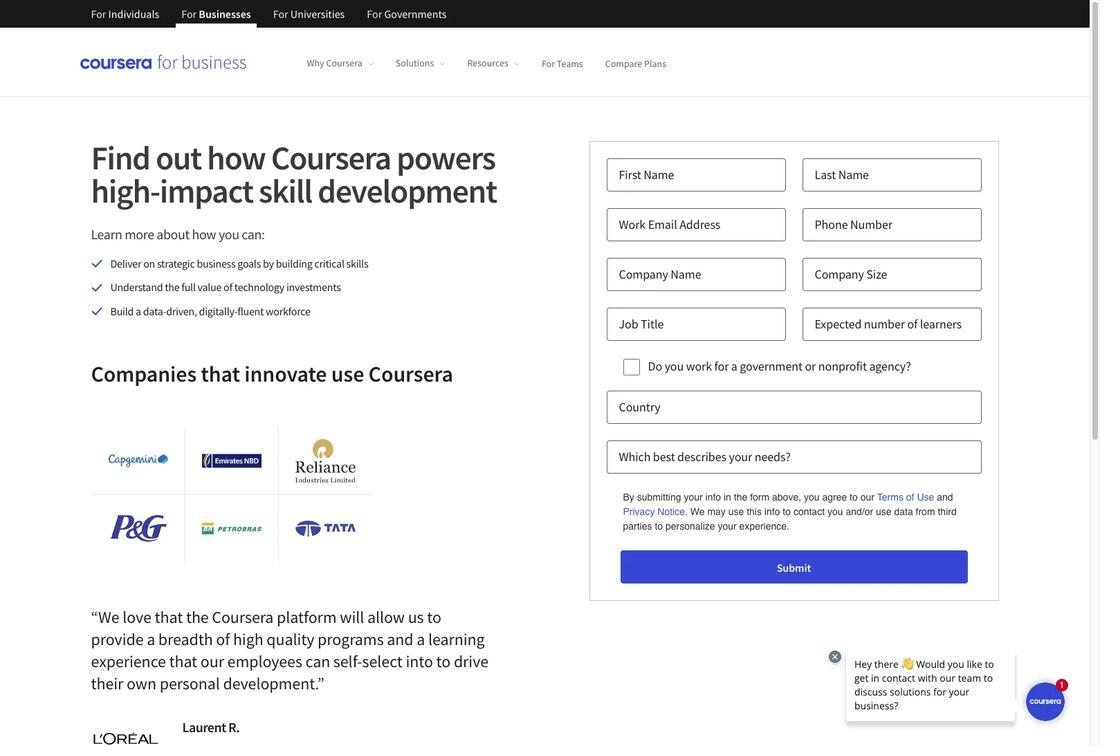 Task type: describe. For each thing, give the bounding box(es) containing it.
form
[[750, 492, 770, 503]]

you left can:
[[219, 226, 239, 243]]

nonprofit
[[819, 358, 867, 374]]

Last Name text field
[[802, 158, 982, 192]]

we for love
[[98, 607, 119, 629]]

learners
[[920, 316, 962, 332]]

our inside we love that the coursera platform will allow us to provide a breadth of high quality programs and a learning experience that our employees can self-select into to drive their own personal development.
[[201, 651, 224, 673]]

into
[[406, 651, 433, 673]]

skill
[[259, 170, 312, 212]]

individuals
[[108, 7, 159, 21]]

more
[[125, 226, 154, 243]]

last name
[[815, 167, 869, 183]]

Job Title text field
[[607, 308, 786, 341]]

banner navigation
[[80, 0, 458, 38]]

petrobras logo image
[[202, 523, 262, 535]]

plans
[[644, 57, 667, 69]]

0 horizontal spatial use
[[331, 361, 364, 388]]

innovate
[[244, 361, 327, 388]]

for governments
[[367, 7, 447, 21]]

job
[[619, 316, 638, 332]]

for teams
[[542, 57, 583, 69]]

for businesses
[[181, 7, 251, 21]]

for
[[715, 358, 729, 374]]

high
[[233, 629, 263, 651]]

about
[[157, 226, 190, 243]]

investments
[[286, 281, 341, 294]]

submit button
[[620, 551, 968, 584]]

personal
[[160, 674, 220, 695]]

phone number
[[815, 217, 893, 233]]

goals
[[238, 257, 261, 271]]

business
[[197, 257, 236, 271]]

to down privacy notice. 'link'
[[655, 521, 663, 532]]

deliver on strategic business goals by building critical skills
[[110, 257, 368, 271]]

use
[[917, 492, 935, 503]]

r.
[[228, 719, 240, 737]]

and inside by submitting your info in the form above, you agree to our terms of use and privacy notice.
[[937, 492, 953, 503]]

terms of
[[877, 492, 915, 503]]

teams
[[557, 57, 583, 69]]

building
[[276, 257, 313, 271]]

and/or
[[846, 507, 873, 518]]

programs
[[318, 629, 384, 651]]

above,
[[772, 492, 801, 503]]

breadth
[[158, 629, 213, 651]]

work
[[686, 358, 712, 374]]

Work Email Address email field
[[607, 208, 786, 242]]

expected
[[815, 316, 862, 332]]

own
[[127, 674, 156, 695]]

info inside by submitting your info in the form above, you agree to our terms of use and privacy notice.
[[706, 492, 721, 503]]

number
[[851, 217, 893, 233]]

the inside by submitting your info in the form above, you agree to our terms of use and privacy notice.
[[734, 492, 748, 503]]

why coursera
[[307, 57, 363, 69]]

on
[[143, 257, 155, 271]]

agree to
[[822, 492, 858, 503]]

value
[[198, 281, 222, 294]]

describes
[[678, 449, 727, 465]]

0 vertical spatial your
[[729, 449, 752, 465]]

of inside we love that the coursera platform will allow us to provide a breadth of high quality programs and a learning experience that our employees can self-select into to drive their own personal development.
[[216, 629, 230, 651]]

the inside we love that the coursera platform will allow us to provide a breadth of high quality programs and a learning experience that our employees can self-select into to drive their own personal development.
[[186, 607, 209, 629]]

company size
[[815, 266, 888, 282]]

name for company name
[[671, 266, 701, 282]]

First Name text field
[[607, 158, 786, 192]]

a up into
[[417, 629, 425, 651]]

phone
[[815, 217, 848, 233]]

size
[[867, 266, 888, 282]]

may
[[708, 507, 726, 518]]

to right us
[[427, 607, 441, 629]]

privacy notice. link
[[623, 505, 688, 520]]

coursera for business image
[[80, 55, 246, 69]]

we may use this info to contact you and/or use data from third parties to personalize your experience.
[[623, 507, 957, 532]]

laurent
[[182, 719, 226, 737]]

resources link
[[467, 57, 520, 69]]

1 vertical spatial of
[[908, 316, 918, 332]]

to right into
[[436, 651, 451, 673]]

impact
[[160, 170, 253, 212]]

emirates logo image
[[202, 454, 262, 469]]

compare
[[605, 57, 642, 69]]

driven,
[[166, 304, 197, 318]]

number
[[864, 316, 905, 332]]

deliver
[[110, 257, 141, 271]]

capgemini logo image
[[108, 455, 168, 468]]

for for individuals
[[91, 7, 106, 21]]

Do you work for a government or nonprofit agency? checkbox
[[623, 359, 640, 376]]

a down love
[[147, 629, 155, 651]]

or
[[805, 358, 816, 374]]

in
[[724, 492, 731, 503]]

p&g logo image
[[110, 516, 167, 543]]

agency?
[[870, 358, 911, 374]]

quality
[[267, 629, 315, 651]]

fluent
[[238, 304, 264, 318]]

a right 'for'
[[731, 358, 738, 374]]

for teams link
[[542, 57, 583, 69]]

and inside we love that the coursera platform will allow us to provide a breadth of high quality programs and a learning experience that our employees can self-select into to drive their own personal development.
[[387, 629, 414, 651]]

title
[[641, 316, 664, 332]]

companies
[[91, 361, 197, 388]]

governments
[[384, 7, 447, 21]]

out
[[156, 137, 201, 179]]

0 vertical spatial the
[[165, 281, 180, 294]]

for individuals
[[91, 7, 159, 21]]

businesses
[[199, 7, 251, 21]]

work email address
[[619, 217, 721, 233]]

expected number of learners
[[815, 316, 962, 332]]

name for first name
[[644, 167, 674, 183]]

name for last name
[[839, 167, 869, 183]]

for for universities
[[273, 7, 288, 21]]



Task type: locate. For each thing, give the bounding box(es) containing it.
we for may
[[691, 507, 705, 518]]

why coursera link
[[307, 57, 374, 69]]

use
[[331, 361, 364, 388], [729, 507, 744, 518], [876, 507, 892, 518]]

info left in
[[706, 492, 721, 503]]

coursera
[[326, 57, 363, 69], [271, 137, 391, 179], [369, 361, 453, 388], [212, 607, 274, 629]]

your up personalize on the right bottom of the page
[[684, 492, 703, 503]]

you up contact
[[804, 492, 820, 503]]

2 horizontal spatial the
[[734, 492, 748, 503]]

you inside the we may use this info to contact you and/or use data from third parties to personalize your experience.
[[828, 507, 843, 518]]

you right do
[[665, 358, 684, 374]]

0 vertical spatial how
[[207, 137, 265, 179]]

you down agree to
[[828, 507, 843, 518]]

0 horizontal spatial our
[[201, 651, 224, 673]]

that down breadth
[[169, 651, 197, 673]]

coursera inside the find out how coursera powers high-impact skill development
[[271, 137, 391, 179]]

your inside by submitting your info in the form above, you agree to our terms of use and privacy notice.
[[684, 492, 703, 503]]

your down may
[[718, 521, 737, 532]]

use down in
[[729, 507, 744, 518]]

2 vertical spatial of
[[216, 629, 230, 651]]

understand
[[110, 281, 163, 294]]

you inside by submitting your info in the form above, you agree to our terms of use and privacy notice.
[[804, 492, 820, 503]]

reliance logo image
[[296, 440, 355, 483]]

0 vertical spatial our
[[861, 492, 875, 503]]

provide
[[91, 629, 144, 651]]

of right number
[[908, 316, 918, 332]]

we
[[691, 507, 705, 518], [98, 607, 119, 629]]

how right about
[[192, 226, 216, 243]]

learn more about how you can:
[[91, 226, 265, 243]]

how right the out
[[207, 137, 265, 179]]

0 horizontal spatial the
[[165, 281, 180, 294]]

0 vertical spatial info
[[706, 492, 721, 503]]

data
[[894, 507, 913, 518]]

1 vertical spatial and
[[387, 629, 414, 651]]

for left teams
[[542, 57, 555, 69]]

use down the terms of
[[876, 507, 892, 518]]

our up and/or at right
[[861, 492, 875, 503]]

1 company from the left
[[619, 266, 668, 282]]

digitally-
[[199, 304, 238, 318]]

your
[[729, 449, 752, 465], [684, 492, 703, 503], [718, 521, 737, 532]]

self-
[[333, 651, 362, 673]]

name
[[644, 167, 674, 183], [839, 167, 869, 183], [671, 266, 701, 282]]

2 horizontal spatial use
[[876, 507, 892, 518]]

our
[[861, 492, 875, 503], [201, 651, 224, 673]]

for left 'universities'
[[273, 7, 288, 21]]

learn
[[91, 226, 122, 243]]

1 vertical spatial that
[[155, 607, 183, 629]]

company
[[619, 266, 668, 282], [815, 266, 864, 282]]

will
[[340, 607, 364, 629]]

the up breadth
[[186, 607, 209, 629]]

this
[[747, 507, 762, 518]]

1 vertical spatial your
[[684, 492, 703, 503]]

critical
[[315, 257, 344, 271]]

1 vertical spatial the
[[734, 492, 748, 503]]

1 horizontal spatial company
[[815, 266, 864, 282]]

use right innovate at the left of the page
[[331, 361, 364, 388]]

submit
[[777, 561, 811, 575]]

from
[[916, 507, 935, 518]]

of
[[224, 281, 232, 294], [908, 316, 918, 332], [216, 629, 230, 651]]

for for businesses
[[181, 7, 197, 21]]

company up job title
[[619, 266, 668, 282]]

we inside the we may use this info to contact you and/or use data from third parties to personalize your experience.
[[691, 507, 705, 518]]

for left individuals
[[91, 7, 106, 21]]

your left needs?
[[729, 449, 752, 465]]

1 horizontal spatial we
[[691, 507, 705, 518]]

that up breadth
[[155, 607, 183, 629]]

us
[[408, 607, 424, 629]]

platform
[[277, 607, 337, 629]]

which
[[619, 449, 651, 465]]

name down work email address email field
[[671, 266, 701, 282]]

data-
[[143, 304, 166, 318]]

contact
[[794, 507, 825, 518]]

0 vertical spatial and
[[937, 492, 953, 503]]

how inside the find out how coursera powers high-impact skill development
[[207, 137, 265, 179]]

company left the size
[[815, 266, 864, 282]]

strategic
[[157, 257, 195, 271]]

parties
[[623, 521, 652, 532]]

of left 'high' on the left of page
[[216, 629, 230, 651]]

1 horizontal spatial the
[[186, 607, 209, 629]]

powers
[[397, 137, 495, 179]]

0 horizontal spatial we
[[98, 607, 119, 629]]

Company Name text field
[[607, 258, 786, 291]]

1 vertical spatial our
[[201, 651, 224, 673]]

the left the full
[[165, 281, 180, 294]]

info up experience.
[[765, 507, 780, 518]]

2 company from the left
[[815, 266, 864, 282]]

compare plans link
[[605, 57, 667, 69]]

for universities
[[273, 7, 345, 21]]

0 vertical spatial that
[[201, 361, 240, 388]]

the right in
[[734, 492, 748, 503]]

the
[[165, 281, 180, 294], [734, 492, 748, 503], [186, 607, 209, 629]]

learning
[[428, 629, 485, 651]]

2 vertical spatial the
[[186, 607, 209, 629]]

full
[[182, 281, 196, 294]]

0 horizontal spatial info
[[706, 492, 721, 503]]

we up personalize on the right bottom of the page
[[691, 507, 705, 518]]

Phone Number telephone field
[[802, 208, 982, 242]]

and up the third
[[937, 492, 953, 503]]

1 horizontal spatial our
[[861, 492, 875, 503]]

workforce
[[266, 304, 311, 318]]

a
[[136, 304, 141, 318], [731, 358, 738, 374], [147, 629, 155, 651], [417, 629, 425, 651]]

laurent r.
[[182, 719, 240, 737]]

your inside the we may use this info to contact you and/or use data from third parties to personalize your experience.
[[718, 521, 737, 532]]

a left data-
[[136, 304, 141, 318]]

info inside the we may use this info to contact you and/or use data from third parties to personalize your experience.
[[765, 507, 780, 518]]

job title
[[619, 316, 664, 332]]

our inside by submitting your info in the form above, you agree to our terms of use and privacy notice.
[[861, 492, 875, 503]]

tata logo image
[[296, 521, 355, 537]]

select
[[362, 651, 403, 673]]

l'oreal logo image
[[91, 732, 160, 747]]

and down allow
[[387, 629, 414, 651]]

by
[[263, 257, 274, 271]]

build a data-driven, digitally-fluent workforce
[[110, 304, 311, 318]]

understand the full value of technology investments
[[110, 281, 341, 294]]

1 vertical spatial how
[[192, 226, 216, 243]]

privacy notice.
[[623, 507, 688, 518]]

first
[[619, 167, 641, 183]]

name right last
[[839, 167, 869, 183]]

1 horizontal spatial use
[[729, 507, 744, 518]]

find out how coursera powers high-impact skill development
[[91, 137, 497, 212]]

for left "governments"
[[367, 7, 382, 21]]

info
[[706, 492, 721, 503], [765, 507, 780, 518]]

0 vertical spatial we
[[691, 507, 705, 518]]

to
[[783, 507, 791, 518], [655, 521, 663, 532], [427, 607, 441, 629], [436, 651, 451, 673]]

experience
[[91, 651, 166, 673]]

0 vertical spatial of
[[224, 281, 232, 294]]

skills
[[346, 257, 368, 271]]

to down the above,
[[783, 507, 791, 518]]

resources
[[467, 57, 509, 69]]

find
[[91, 137, 150, 179]]

for left businesses
[[181, 7, 197, 21]]

personalize
[[666, 521, 715, 532]]

allow
[[367, 607, 405, 629]]

of right "value"
[[224, 281, 232, 294]]

0 horizontal spatial and
[[387, 629, 414, 651]]

coursera inside we love that the coursera platform will allow us to provide a breadth of high quality programs and a learning experience that our employees can self-select into to drive their own personal development.
[[212, 607, 274, 629]]

company name
[[619, 266, 701, 282]]

technology
[[234, 281, 284, 294]]

companies that innovate use coursera
[[91, 361, 453, 388]]

1 horizontal spatial info
[[765, 507, 780, 518]]

2 vertical spatial that
[[169, 651, 197, 673]]

why
[[307, 57, 324, 69]]

can
[[306, 651, 330, 673]]

2 vertical spatial your
[[718, 521, 737, 532]]

1 vertical spatial we
[[98, 607, 119, 629]]

solutions link
[[396, 57, 445, 69]]

1 vertical spatial info
[[765, 507, 780, 518]]

employees
[[227, 651, 302, 673]]

experience.
[[740, 521, 790, 532]]

company for company name
[[619, 266, 668, 282]]

0 horizontal spatial company
[[619, 266, 668, 282]]

for for governments
[[367, 7, 382, 21]]

we up provide
[[98, 607, 119, 629]]

work
[[619, 217, 646, 233]]

we inside we love that the coursera platform will allow us to provide a breadth of high quality programs and a learning experience that our employees can self-select into to drive their own personal development.
[[98, 607, 119, 629]]

our up personal
[[201, 651, 224, 673]]

last
[[815, 167, 836, 183]]

that down digitally-
[[201, 361, 240, 388]]

1 horizontal spatial and
[[937, 492, 953, 503]]

address
[[680, 217, 721, 233]]

development.
[[223, 674, 317, 695]]

compare plans
[[605, 57, 667, 69]]

name right first
[[644, 167, 674, 183]]

company for company size
[[815, 266, 864, 282]]



Task type: vqa. For each thing, say whether or not it's contained in the screenshot.


